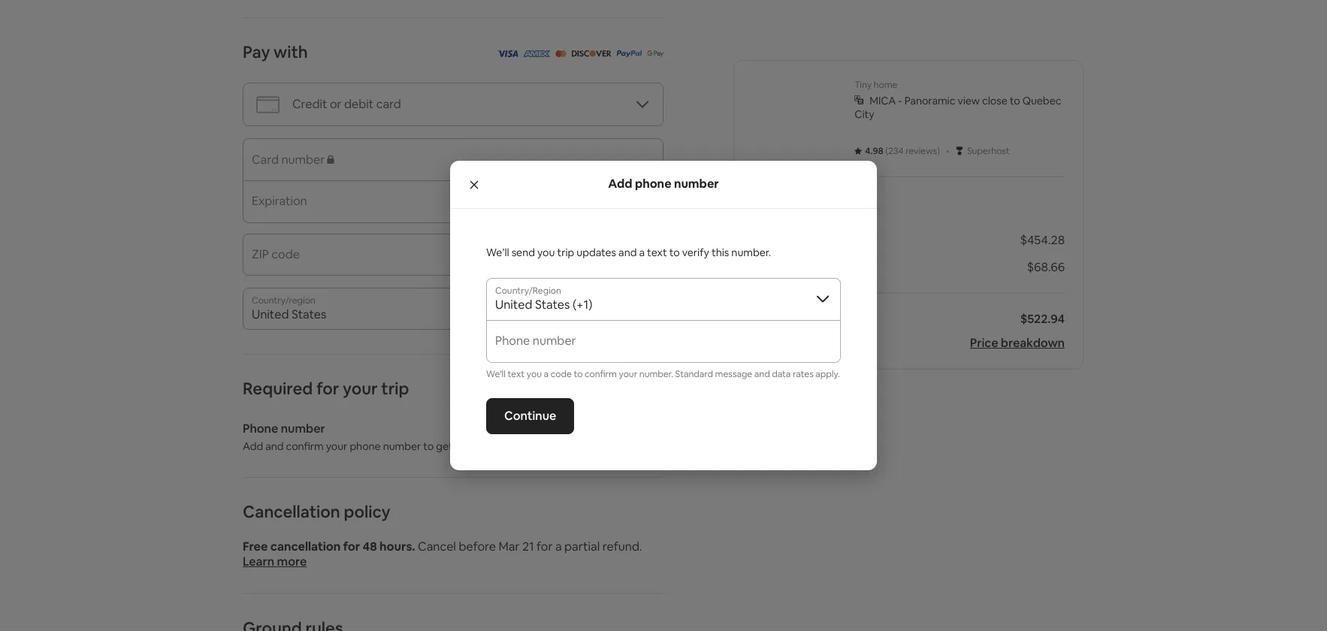 Task type: describe. For each thing, give the bounding box(es) containing it.
close
[[982, 94, 1008, 107]]

0 vertical spatial a
[[639, 246, 645, 259]]

•
[[946, 143, 949, 159]]

united states (+1)
[[495, 297, 593, 313]]

(usd)
[[783, 311, 816, 327]]

234
[[888, 145, 904, 157]]

48
[[363, 539, 377, 555]]

add inside phone number add and confirm your phone number to get trip updates.
[[243, 440, 263, 453]]

message
[[715, 368, 753, 380]]

and inside phone number add and confirm your phone number to get trip updates.
[[265, 440, 284, 453]]

-
[[898, 94, 902, 107]]

mica - panoramic view close to quebec city
[[855, 94, 1062, 121]]

mar
[[499, 539, 520, 555]]

required for your trip
[[243, 378, 409, 399]]

(usd) button
[[783, 311, 816, 327]]

trip inside phone number add and confirm your phone number to get trip updates.
[[455, 440, 472, 453]]

2 horizontal spatial for
[[537, 539, 553, 555]]

paypal image
[[616, 50, 642, 57]]

cancellation policy
[[243, 501, 391, 522]]

city
[[855, 107, 875, 121]]

continue
[[504, 408, 557, 424]]

to right code
[[574, 368, 583, 380]]

21
[[522, 539, 534, 555]]

standard
[[675, 368, 713, 380]]

learn more button
[[243, 554, 307, 570]]

add inside phone number dialog
[[608, 176, 633, 192]]

your up phone number add and confirm your phone number to get trip updates.
[[343, 378, 378, 399]]

states for united states
[[292, 307, 327, 322]]

1 google pay image from the top
[[647, 45, 664, 61]]

number inside dialog
[[674, 176, 719, 192]]

united states
[[252, 307, 327, 322]]

we'll
[[486, 368, 506, 380]]

partial
[[565, 539, 600, 555]]

united for united states (+1)
[[495, 297, 532, 313]]

0 horizontal spatial for
[[316, 378, 339, 399]]

4.98 ( 234 reviews )
[[865, 145, 940, 157]]

+1 telephone field
[[512, 340, 832, 355]]

cancellation
[[270, 539, 341, 555]]

0 vertical spatial and
[[619, 246, 637, 259]]

with
[[274, 41, 308, 62]]

required
[[243, 378, 313, 399]]

1 vertical spatial number
[[281, 421, 325, 437]]

)
[[937, 145, 940, 157]]

1 mastercard image from the top
[[555, 45, 566, 61]]

$454.28
[[1020, 232, 1065, 248]]

home
[[874, 79, 898, 91]]

states for united states (+1)
[[535, 297, 570, 313]]

2 discover card image from the top
[[571, 50, 611, 57]]

superhost
[[967, 145, 1010, 157]]

apply.
[[816, 368, 840, 380]]

you for send
[[537, 246, 555, 259]]

learn
[[243, 554, 274, 570]]

updates
[[577, 246, 616, 259]]

trip for your
[[381, 378, 409, 399]]

continue button
[[486, 398, 575, 434]]

1
[[753, 232, 758, 248]]

your
[[753, 195, 788, 216]]

updates.
[[475, 440, 517, 453]]

code
[[551, 368, 572, 380]]

+1
[[495, 339, 507, 355]]

0 horizontal spatial text
[[508, 368, 525, 380]]

1 vertical spatial number.
[[639, 368, 673, 380]]

a inside the free cancellation for 48 hours. cancel before mar 21 for a partial refund. learn more
[[555, 539, 562, 555]]

1 night
[[753, 232, 789, 248]]

pay
[[243, 41, 270, 62]]

breakdown
[[1001, 335, 1065, 351]]

phone
[[243, 421, 278, 437]]



Task type: vqa. For each thing, say whether or not it's contained in the screenshot.
breakdown
yes



Task type: locate. For each thing, give the bounding box(es) containing it.
2 mastercard image from the top
[[555, 50, 566, 57]]

0 vertical spatial phone
[[635, 176, 672, 192]]

0 horizontal spatial trip
[[381, 378, 409, 399]]

trip left updates
[[557, 246, 574, 259]]

2 vertical spatial a
[[555, 539, 562, 555]]

text right we'll
[[508, 368, 525, 380]]

1 horizontal spatial number
[[383, 440, 421, 453]]

add phone number
[[608, 176, 719, 192]]

reviews
[[906, 145, 937, 157]]

phone number dialog
[[450, 161, 877, 471]]

rates
[[793, 368, 814, 380]]

cancellation
[[243, 501, 340, 522]]

0 vertical spatial number.
[[732, 246, 771, 259]]

hours.
[[380, 539, 415, 555]]

0 horizontal spatial a
[[544, 368, 549, 380]]

and
[[619, 246, 637, 259], [755, 368, 770, 380], [265, 440, 284, 453]]

taxes
[[753, 259, 784, 275]]

2 american express card image from the top
[[523, 50, 551, 57]]

visa card image
[[496, 50, 518, 57]]

and down phone
[[265, 440, 284, 453]]

1 vertical spatial phone
[[350, 440, 381, 453]]

0 horizontal spatial phone
[[350, 440, 381, 453]]

united inside united states element
[[252, 307, 289, 322]]

0 horizontal spatial states
[[292, 307, 327, 322]]

(+1)
[[573, 297, 593, 313]]

total (usd)
[[753, 311, 816, 327]]

united states (+1) element
[[486, 278, 841, 320]]

phone inside phone number add and confirm your phone number to get trip updates.
[[350, 440, 381, 453]]

0 horizontal spatial confirm
[[286, 440, 324, 453]]

united up required
[[252, 307, 289, 322]]

price breakdown button
[[970, 335, 1065, 351]]

trip
[[557, 246, 574, 259], [381, 378, 409, 399], [455, 440, 472, 453]]

refund.
[[603, 539, 642, 555]]

to inside mica - panoramic view close to quebec city
[[1010, 94, 1021, 107]]

american express card image right visa card image
[[523, 50, 551, 57]]

you
[[537, 246, 555, 259], [527, 368, 542, 380]]

0 vertical spatial number
[[674, 176, 719, 192]]

$68.66
[[1027, 259, 1065, 275]]

we'll send you trip updates and a text to verify this number.
[[486, 246, 771, 259]]

discover card image left paypal icon
[[571, 50, 611, 57]]

your down required for your trip
[[326, 440, 348, 453]]

we'll text you a code to confirm your number. standard message and data rates apply.
[[486, 368, 840, 380]]

2 horizontal spatial a
[[639, 246, 645, 259]]

total
[[753, 311, 781, 327]]

2 google pay image from the top
[[647, 50, 664, 57]]

1 vertical spatial add
[[243, 440, 263, 453]]

trip inside phone number dialog
[[557, 246, 574, 259]]

to right close
[[1010, 94, 1021, 107]]

1 vertical spatial trip
[[381, 378, 409, 399]]

a
[[639, 246, 645, 259], [544, 368, 549, 380], [555, 539, 562, 555]]

phone inside dialog
[[635, 176, 672, 192]]

to left verify
[[669, 246, 680, 259]]

states inside dropdown button
[[535, 297, 570, 313]]

american express card image
[[523, 45, 551, 61], [523, 50, 551, 57]]

free
[[243, 539, 268, 555]]

united for united states
[[252, 307, 289, 322]]

and left data
[[755, 368, 770, 380]]

text left verify
[[647, 246, 667, 259]]

trip up phone number add and confirm your phone number to get trip updates.
[[381, 378, 409, 399]]

a left code
[[544, 368, 549, 380]]

0 vertical spatial text
[[647, 246, 667, 259]]

0 horizontal spatial add
[[243, 440, 263, 453]]

0 vertical spatial trip
[[557, 246, 574, 259]]

number right phone
[[281, 421, 325, 437]]

and right updates
[[619, 246, 637, 259]]

number. down the +1 phone field
[[639, 368, 673, 380]]

(
[[886, 145, 888, 157]]

trip for you
[[557, 246, 574, 259]]

1 horizontal spatial add
[[608, 176, 633, 192]]

phone number add and confirm your phone number to get trip updates.
[[243, 421, 517, 453]]

google pay image right paypal image
[[647, 45, 664, 61]]

to left get
[[423, 440, 434, 453]]

united states button
[[243, 288, 664, 330]]

number
[[674, 176, 719, 192], [281, 421, 325, 437], [383, 440, 421, 453]]

price
[[970, 335, 999, 351]]

1 vertical spatial text
[[508, 368, 525, 380]]

number up verify
[[674, 176, 719, 192]]

you left code
[[527, 368, 542, 380]]

0 horizontal spatial number.
[[639, 368, 673, 380]]

mastercard image
[[555, 45, 566, 61], [555, 50, 566, 57]]

phone
[[635, 176, 672, 192], [350, 440, 381, 453]]

states inside button
[[292, 307, 327, 322]]

for
[[316, 378, 339, 399], [343, 539, 360, 555], [537, 539, 553, 555]]

1 discover card image from the top
[[571, 45, 611, 61]]

for left 48
[[343, 539, 360, 555]]

verify
[[682, 246, 710, 259]]

pay with
[[243, 41, 308, 62]]

your total
[[753, 195, 829, 216]]

add
[[608, 176, 633, 192], [243, 440, 263, 453]]

free cancellation for 48 hours. cancel before mar 21 for a partial refund. learn more
[[243, 539, 642, 570]]

your inside phone number add and confirm your phone number to get trip updates.
[[326, 440, 348, 453]]

1 vertical spatial you
[[527, 368, 542, 380]]

0 vertical spatial confirm
[[585, 368, 617, 380]]

policy
[[344, 501, 391, 522]]

2 horizontal spatial trip
[[557, 246, 574, 259]]

this
[[712, 246, 729, 259]]

confirm inside phone number dialog
[[585, 368, 617, 380]]

number left get
[[383, 440, 421, 453]]

for right the 21
[[537, 539, 553, 555]]

2 horizontal spatial number
[[674, 176, 719, 192]]

your down the +1 phone field
[[619, 368, 638, 380]]

2 vertical spatial number
[[383, 440, 421, 453]]

1 horizontal spatial united
[[495, 297, 532, 313]]

mica
[[870, 94, 896, 107]]

2 horizontal spatial and
[[755, 368, 770, 380]]

1 horizontal spatial for
[[343, 539, 360, 555]]

$522.94
[[1021, 311, 1065, 327]]

you right the send
[[537, 246, 555, 259]]

tiny
[[855, 79, 872, 91]]

states
[[535, 297, 570, 313], [292, 307, 327, 322]]

0 vertical spatial add
[[608, 176, 633, 192]]

add down phone
[[243, 440, 263, 453]]

confirm inside phone number add and confirm your phone number to get trip updates.
[[286, 440, 324, 453]]

your
[[619, 368, 638, 380], [343, 378, 378, 399], [326, 440, 348, 453]]

google pay image right paypal icon
[[647, 50, 664, 57]]

view
[[958, 94, 980, 107]]

add up we'll send you trip updates and a text to verify this number.
[[608, 176, 633, 192]]

1 vertical spatial and
[[755, 368, 770, 380]]

0 vertical spatial you
[[537, 246, 555, 259]]

to
[[1010, 94, 1021, 107], [669, 246, 680, 259], [574, 368, 583, 380], [423, 440, 434, 453]]

discover card image
[[571, 45, 611, 61], [571, 50, 611, 57]]

a right updates
[[639, 246, 645, 259]]

1 american express card image from the top
[[523, 45, 551, 61]]

number.
[[732, 246, 771, 259], [639, 368, 673, 380]]

panoramic
[[905, 94, 956, 107]]

data
[[772, 368, 791, 380]]

1 horizontal spatial text
[[647, 246, 667, 259]]

get
[[436, 440, 453, 453]]

you for text
[[527, 368, 542, 380]]

united up +1
[[495, 297, 532, 313]]

1 vertical spatial confirm
[[286, 440, 324, 453]]

cancel
[[418, 539, 456, 555]]

your inside phone number dialog
[[619, 368, 638, 380]]

1 vertical spatial a
[[544, 368, 549, 380]]

tiny home
[[855, 79, 898, 91]]

4.98
[[865, 145, 884, 157]]

united states element
[[243, 288, 664, 330]]

1 horizontal spatial trip
[[455, 440, 472, 453]]

confirm
[[585, 368, 617, 380], [286, 440, 324, 453]]

paypal image
[[616, 45, 642, 61]]

2 vertical spatial and
[[265, 440, 284, 453]]

price breakdown
[[970, 335, 1065, 351]]

quebec
[[1023, 94, 1062, 107]]

1 horizontal spatial phone
[[635, 176, 672, 192]]

0 horizontal spatial and
[[265, 440, 284, 453]]

more
[[277, 554, 307, 570]]

number. up taxes
[[732, 246, 771, 259]]

1 horizontal spatial and
[[619, 246, 637, 259]]

we'll
[[486, 246, 509, 259]]

united states (+1) button
[[486, 278, 841, 320]]

mastercard image right visa card image
[[555, 50, 566, 57]]

night
[[760, 232, 789, 248]]

1 horizontal spatial confirm
[[585, 368, 617, 380]]

confirm right code
[[585, 368, 617, 380]]

united
[[495, 297, 532, 313], [252, 307, 289, 322]]

confirm down required for your trip
[[286, 440, 324, 453]]

2 vertical spatial trip
[[455, 440, 472, 453]]

trip right get
[[455, 440, 472, 453]]

for right required
[[316, 378, 339, 399]]

mastercard image right visa card icon
[[555, 45, 566, 61]]

to inside phone number add and confirm your phone number to get trip updates.
[[423, 440, 434, 453]]

1 horizontal spatial a
[[555, 539, 562, 555]]

phone up we'll send you trip updates and a text to verify this number.
[[635, 176, 672, 192]]

send
[[512, 246, 535, 259]]

a left partial
[[555, 539, 562, 555]]

total
[[792, 195, 829, 216]]

visa card image
[[496, 45, 518, 61]]

0 horizontal spatial united
[[252, 307, 289, 322]]

google pay image
[[647, 45, 664, 61], [647, 50, 664, 57]]

before
[[459, 539, 496, 555]]

0 horizontal spatial number
[[281, 421, 325, 437]]

american express card image right visa card icon
[[523, 45, 551, 61]]

1 horizontal spatial number.
[[732, 246, 771, 259]]

discover card image left paypal image
[[571, 45, 611, 61]]

1 horizontal spatial states
[[535, 297, 570, 313]]

phone up policy
[[350, 440, 381, 453]]

united inside united states (+1) element
[[495, 297, 532, 313]]

text
[[647, 246, 667, 259], [508, 368, 525, 380]]



